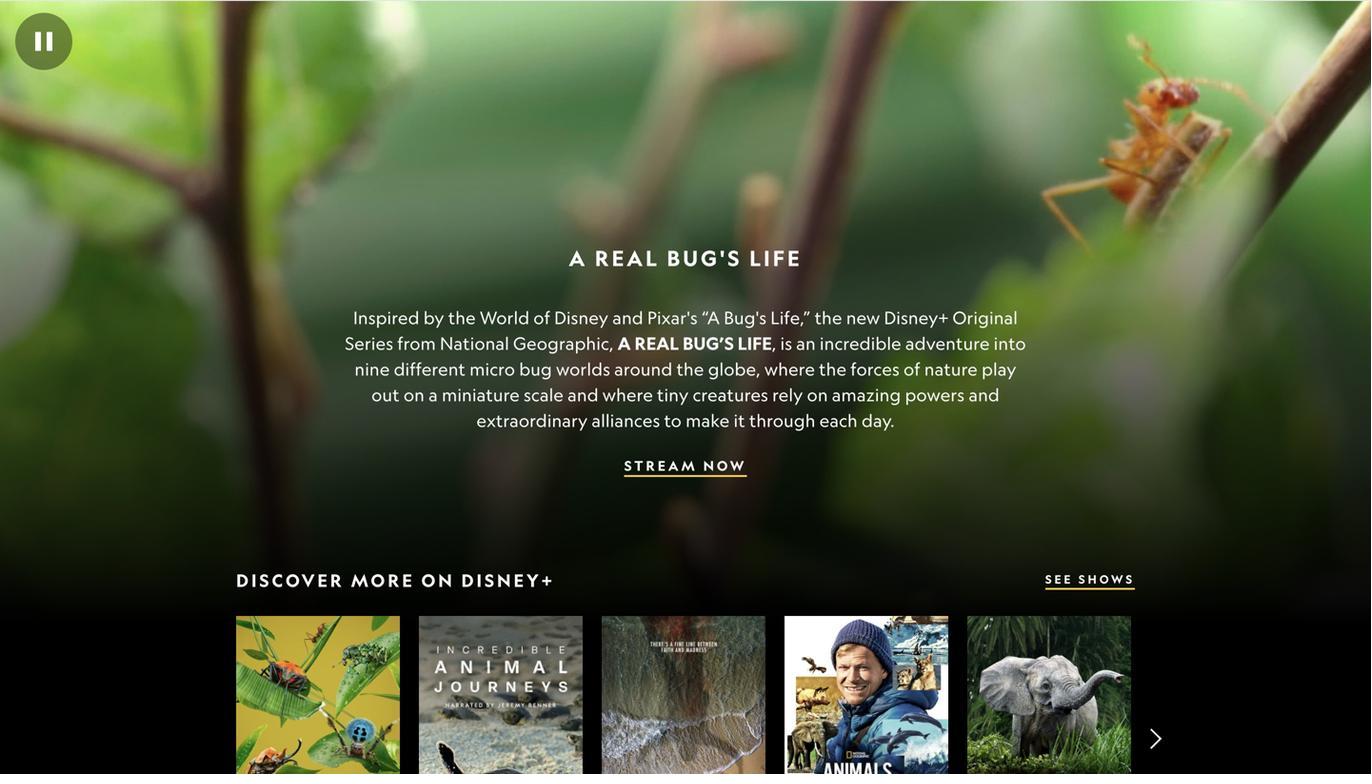 Task type: locate. For each thing, give the bounding box(es) containing it.
more
[[351, 570, 415, 591]]

a left "real"
[[569, 245, 588, 272]]

3 option from the left
[[602, 616, 766, 774]]

the
[[448, 307, 476, 328], [815, 307, 842, 328], [677, 359, 704, 380], [819, 359, 847, 380]]

national
[[440, 333, 509, 354]]

,
[[772, 333, 776, 354]]

nine
[[355, 359, 390, 380]]

where up the alliances
[[603, 384, 653, 405]]

adventure
[[906, 333, 990, 354]]

from
[[397, 333, 436, 354]]

and inside "inspired by the world of disney and pixar's "a bug's life," the new disney+ original series from national geographic,"
[[613, 307, 644, 328]]

worlds
[[556, 359, 610, 380]]

nature
[[925, 359, 978, 380]]

and down play at the right of the page
[[969, 384, 1000, 405]]

day.
[[862, 410, 895, 431]]

inspired by the world of disney and pixar's "a bug's life," the new disney+ original series from national geographic,
[[345, 307, 1018, 354]]

extraordinary
[[477, 410, 588, 431]]

option
[[236, 616, 400, 774], [419, 616, 583, 774], [602, 616, 766, 774], [785, 616, 949, 774], [968, 616, 1131, 774]]

real
[[635, 332, 679, 354]]

bug's
[[667, 245, 742, 272], [724, 307, 767, 328]]

where up rely
[[765, 359, 815, 380]]

and down worlds
[[568, 384, 599, 405]]

world
[[480, 307, 530, 328]]

1 horizontal spatial a
[[618, 332, 631, 354]]

1 horizontal spatial where
[[765, 359, 815, 380]]

2 horizontal spatial and
[[969, 384, 1000, 405]]

1 horizontal spatial and
[[613, 307, 644, 328]]

1 vertical spatial where
[[603, 384, 653, 405]]

1 vertical spatial a
[[618, 332, 631, 354]]

an
[[796, 333, 816, 354]]

new
[[846, 307, 880, 328]]

a
[[429, 384, 438, 405]]

different
[[394, 359, 466, 380]]

life
[[750, 245, 802, 272]]

0 horizontal spatial a
[[569, 245, 588, 272]]

forces
[[851, 359, 900, 380]]

tiny
[[657, 384, 689, 405]]

0 horizontal spatial and
[[568, 384, 599, 405]]

0 horizontal spatial of
[[534, 307, 550, 328]]

of
[[534, 307, 550, 328], [904, 359, 921, 380]]

stream
[[624, 457, 698, 474]]

where
[[765, 359, 815, 380], [603, 384, 653, 405]]

incredible
[[820, 333, 902, 354]]

bug's inside "inspired by the world of disney and pixar's "a bug's life," the new disney+ original series from national geographic,"
[[724, 307, 767, 328]]

1 vertical spatial bug's
[[724, 307, 767, 328]]

real
[[595, 245, 660, 272]]

a up the around
[[618, 332, 631, 354]]

0 vertical spatial a
[[569, 245, 588, 272]]

on left a
[[404, 384, 425, 405]]

disney+
[[884, 307, 949, 328], [461, 570, 555, 591]]

series
[[345, 333, 393, 354]]

make
[[686, 410, 730, 431]]

a
[[569, 245, 588, 272], [618, 332, 631, 354]]

, is an incredible adventure into nine different micro bug worlds around the globe, where the forces of nature play out on a miniature scale and where tiny creatures rely on amazing powers and extraordinary alliances to make it through each day.
[[355, 333, 1026, 431]]

1 vertical spatial disney+
[[461, 570, 555, 591]]

bug's
[[683, 332, 734, 354]]

of up powers
[[904, 359, 921, 380]]

original
[[953, 307, 1018, 328]]

now
[[703, 457, 747, 474]]

discover more on disney+
[[236, 570, 555, 591]]

disney
[[554, 307, 609, 328]]

bug's up the life
[[724, 307, 767, 328]]

a real bug's life
[[618, 332, 772, 354]]

and
[[613, 307, 644, 328], [568, 384, 599, 405], [969, 384, 1000, 405]]

of up geographic,
[[534, 307, 550, 328]]

1 horizontal spatial of
[[904, 359, 921, 380]]

1 option from the left
[[236, 616, 400, 774]]

bug's up "a on the right of page
[[667, 245, 742, 272]]

0 vertical spatial bug's
[[667, 245, 742, 272]]

the down a real bug's life
[[677, 359, 704, 380]]

bug
[[519, 359, 552, 380]]

through
[[749, 410, 816, 431]]

of inside , is an incredible adventure into nine different micro bug worlds around the globe, where the forces of nature play out on a miniature scale and where tiny creatures rely on amazing powers and extraordinary alliances to make it through each day.
[[904, 359, 921, 380]]

amazing
[[832, 384, 901, 405]]

and up real at left
[[613, 307, 644, 328]]

1 horizontal spatial disney+
[[884, 307, 949, 328]]

0 vertical spatial of
[[534, 307, 550, 328]]

on right "more" on the left
[[421, 570, 455, 591]]

it
[[734, 410, 745, 431]]

miniature
[[442, 384, 520, 405]]

life
[[738, 332, 772, 354]]

the right by
[[448, 307, 476, 328]]

0 vertical spatial disney+
[[884, 307, 949, 328]]

powers
[[905, 384, 965, 405]]

into
[[994, 333, 1026, 354]]

discover more on disney+ element
[[200, 568, 1371, 774]]

1 vertical spatial of
[[904, 359, 921, 380]]

on
[[404, 384, 425, 405], [807, 384, 828, 405], [421, 570, 455, 591]]

0 horizontal spatial disney+
[[461, 570, 555, 591]]

out
[[372, 384, 400, 405]]



Task type: describe. For each thing, give the bounding box(es) containing it.
on right rely
[[807, 384, 828, 405]]

discover
[[236, 570, 345, 591]]

0 horizontal spatial where
[[603, 384, 653, 405]]

disney+ inside "inspired by the world of disney and pixar's "a bug's life," the new disney+ original series from national geographic,"
[[884, 307, 949, 328]]

around
[[614, 359, 673, 380]]

alliances
[[592, 410, 660, 431]]

a real bug's life
[[569, 245, 802, 272]]

geographic,
[[513, 333, 614, 354]]

globe,
[[708, 359, 761, 380]]

4 option from the left
[[785, 616, 949, 774]]

the down incredible
[[819, 359, 847, 380]]

each
[[820, 410, 858, 431]]

see shows
[[1045, 572, 1135, 587]]

see
[[1045, 572, 1074, 587]]

is
[[780, 333, 792, 354]]

life,"
[[771, 307, 811, 328]]

next image
[[1139, 723, 1171, 755]]

of inside "inspired by the world of disney and pixar's "a bug's life," the new disney+ original series from national geographic,"
[[534, 307, 550, 328]]

to
[[664, 410, 682, 431]]

creatures
[[693, 384, 768, 405]]

stream now link
[[624, 456, 747, 477]]

stream now
[[624, 457, 747, 474]]

rely
[[772, 384, 803, 405]]

scale
[[524, 384, 564, 405]]

the up an
[[815, 307, 842, 328]]

inspired
[[353, 307, 420, 328]]

a for a real bug's life
[[569, 245, 588, 272]]

micro
[[470, 359, 515, 380]]

"a
[[702, 307, 720, 328]]

5 option from the left
[[968, 616, 1131, 774]]

a for a real bug's life
[[618, 332, 631, 354]]

0 vertical spatial where
[[765, 359, 815, 380]]

shows
[[1079, 572, 1135, 587]]

pause image
[[32, 30, 55, 53]]

play
[[982, 359, 1017, 380]]

by
[[423, 307, 444, 328]]

2 option from the left
[[419, 616, 583, 774]]

pixar's
[[647, 307, 698, 328]]



Task type: vqa. For each thing, say whether or not it's contained in the screenshot.
Tanzania
no



